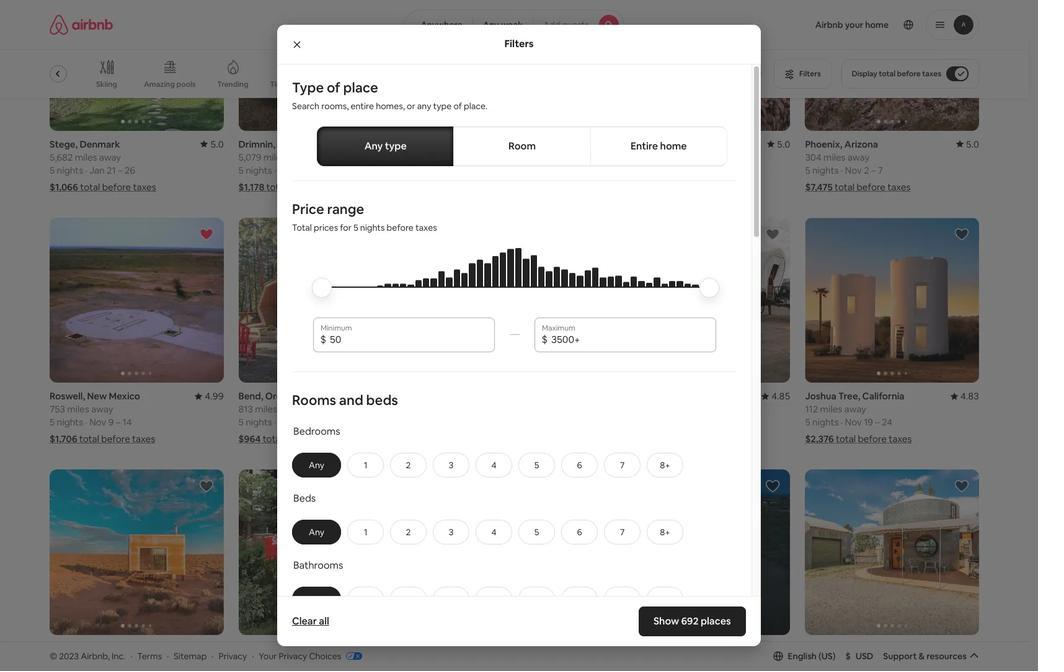 Task type: locate. For each thing, give the bounding box(es) containing it.
miles down cupertino,
[[255, 655, 277, 667]]

arizona
[[845, 138, 878, 150], [76, 642, 109, 654]]

0 horizontal spatial 4.99 out of 5 average rating image
[[573, 642, 601, 654]]

2 for bathrooms
[[406, 593, 411, 605]]

2 any button from the top
[[292, 520, 341, 544]]

before down 26
[[102, 181, 131, 193]]

california inside cupertino, california 419 miles away
[[287, 642, 330, 654]]

total right the '$7,475'
[[835, 181, 855, 193]]

tree, inside joshua tree, california 108 miles away
[[650, 642, 672, 654]]

total inside bend, oregon 813 miles away 5 nights · nov 16 – 21 $964 total before taxes
[[263, 433, 283, 445]]

2 4.99 out of 5 average rating image from the left
[[951, 642, 979, 654]]

4.93 for 4.93 out of 5 average rating image to the top
[[583, 138, 601, 150]]

4 for bathrooms
[[491, 593, 497, 605]]

– inside phoenix, arizona 304 miles away 5 nights · nov 2 – 7 $7,475 total before taxes
[[871, 164, 876, 176]]

total right $2,376
[[836, 433, 856, 445]]

joshua inside joshua tree, california 111 miles away 5 nights · nov 15 – 20 $33,250 total before taxes
[[616, 138, 648, 150]]

1 horizontal spatial 5.0
[[777, 138, 790, 150]]

1 vertical spatial 1 button
[[347, 520, 384, 544]]

taxes
[[922, 69, 941, 79], [133, 181, 156, 193], [319, 181, 342, 193], [706, 181, 729, 193], [508, 181, 531, 193], [888, 181, 911, 193], [415, 222, 437, 233], [132, 433, 155, 445], [316, 433, 339, 445], [889, 433, 912, 445]]

away down new
[[91, 403, 113, 415]]

2 vertical spatial 6 button
[[561, 587, 598, 611]]

group for 112 miles away
[[805, 217, 979, 383]]

2 button for bathrooms
[[390, 587, 427, 611]]

away right the 2023
[[92, 655, 114, 667]]

$1,178
[[239, 181, 264, 193]]

2 3 button from the top
[[433, 520, 469, 544]]

before right for
[[387, 222, 414, 233]]

any for bathrooms
[[309, 593, 324, 605]]

joshua for 111
[[616, 138, 648, 150]]

0 vertical spatial joshua
[[616, 138, 648, 150]]

1 horizontal spatial 4.93
[[583, 138, 601, 150]]

before down 12
[[477, 181, 506, 193]]

any left week
[[483, 19, 499, 30]]

california down the clear all button
[[287, 642, 330, 654]]

any element up 'clear all'
[[305, 593, 328, 605]]

any up bathrooms
[[309, 526, 324, 538]]

away right 304
[[848, 151, 870, 163]]

1 vertical spatial 4.93 out of 5 average rating image
[[195, 642, 224, 654]]

17
[[505, 164, 513, 176]]

miles
[[75, 151, 97, 163], [263, 151, 286, 163], [630, 151, 652, 163], [453, 151, 475, 163], [823, 151, 846, 163], [67, 403, 89, 415], [255, 403, 277, 415], [820, 403, 842, 415], [68, 655, 90, 667], [255, 655, 277, 667], [633, 655, 655, 667], [446, 655, 468, 667], [823, 655, 845, 667]]

0 vertical spatial any button
[[292, 453, 341, 477]]

2 vertical spatial tree,
[[650, 642, 672, 654]]

4.99
[[205, 390, 224, 402], [583, 642, 601, 654], [960, 642, 979, 654]]

miles down uk
[[263, 151, 286, 163]]

filters dialog
[[277, 25, 761, 671]]

3 for beds
[[449, 526, 454, 538]]

any left 4.94 out of 5 average rating icon
[[364, 140, 383, 153]]

1 for bathrooms
[[364, 593, 367, 605]]

california down show 692 places link
[[674, 642, 716, 654]]

add guests button
[[533, 10, 624, 40]]

7 for bathrooms
[[620, 593, 625, 605]]

show left map
[[486, 596, 508, 607]]

miles inside cupertino, california 419 miles away
[[255, 655, 277, 667]]

753
[[50, 403, 65, 415]]

3 button for bedrooms
[[433, 453, 469, 477]]

2 vertical spatial joshua
[[616, 642, 648, 654]]

2 1 button from the top
[[347, 520, 384, 544]]

2 6 button from the top
[[561, 520, 598, 544]]

0 vertical spatial 21
[[107, 164, 116, 176]]

1 3 from the top
[[449, 459, 454, 471]]

show map
[[486, 596, 528, 607]]

3 6 from the top
[[577, 593, 582, 605]]

©
[[50, 650, 57, 661]]

7 button for bedrooms
[[604, 453, 641, 477]]

1 horizontal spatial $
[[542, 333, 548, 346]]

1 vertical spatial any button
[[292, 520, 341, 544]]

2 vertical spatial 4 button
[[476, 587, 512, 611]]

before down "16"
[[285, 433, 314, 445]]

· left 9
[[85, 416, 87, 428]]

nights up $33,250
[[623, 164, 650, 176]]

before down 20
[[675, 181, 704, 193]]

3 5.0 from the left
[[966, 138, 979, 150]]

terms
[[137, 650, 162, 661]]

1 vertical spatial type
[[385, 140, 407, 153]]

0 horizontal spatial 5.0
[[210, 138, 224, 150]]

· left 'jan'
[[85, 164, 87, 176]]

3 button for beds
[[433, 520, 469, 544]]

miles right 424
[[68, 655, 90, 667]]

© 2023 airbnb, inc. ·
[[50, 650, 132, 661]]

away inside delta, colorado 657 miles away
[[847, 655, 869, 667]]

2 4 button from the top
[[476, 520, 512, 544]]

privacy left your
[[219, 650, 247, 661]]

any element down 'bedrooms'
[[305, 459, 328, 471]]

21 right 'jan'
[[107, 164, 116, 176]]

type of place search rooms, entire homes, or any type of place.
[[292, 79, 488, 112]]

1 8+ element from the top
[[660, 459, 670, 471]]

clear
[[292, 615, 317, 628]]

4.93 out of 5 average rating image
[[573, 138, 601, 150], [195, 642, 224, 654]]

$1,706
[[50, 433, 77, 445]]

0 vertical spatial 7 button
[[604, 453, 641, 477]]

away up 23
[[288, 151, 310, 163]]

miles up 'jan'
[[75, 151, 97, 163]]

before down 23
[[288, 181, 317, 193]]

2 horizontal spatial 4.99
[[960, 642, 979, 654]]

delta, colorado 657 miles away
[[805, 642, 874, 667]]

any element for bathrooms
[[305, 593, 328, 605]]

any for beds
[[309, 526, 324, 538]]

21 inside bend, oregon 813 miles away 5 nights · nov 16 – 21 $964 total before taxes
[[315, 416, 324, 428]]

english
[[788, 650, 817, 662]]

1 vertical spatial 8+ button
[[647, 520, 683, 544]]

3 button for bathrooms
[[433, 587, 469, 611]]

20
[[693, 164, 704, 176]]

1 horizontal spatial 21
[[315, 416, 324, 428]]

None search field
[[405, 10, 624, 40]]

$ text field
[[330, 334, 487, 346]]

any button down 'bedrooms'
[[292, 453, 341, 477]]

1 any button from the top
[[292, 453, 341, 477]]

miles right 112
[[820, 403, 842, 415]]

type
[[433, 100, 452, 112], [385, 140, 407, 153]]

miles down delgada,
[[453, 151, 475, 163]]

arizona for phoenix,
[[845, 138, 878, 150]]

5 inside ponta delgada, portugal 4,948 miles away 5 nights · may 12 – 17 $1,162 total before taxes
[[427, 164, 433, 176]]

nights inside ponta delgada, portugal 4,948 miles away 5 nights · may 12 – 17 $1,162 total before taxes
[[435, 164, 461, 176]]

5.0 out of 5 average rating image
[[200, 138, 224, 150], [956, 138, 979, 150]]

2 vertical spatial 5 button
[[518, 587, 555, 611]]

0 vertical spatial type
[[433, 100, 452, 112]]

nights down 813
[[246, 416, 272, 428]]

24
[[882, 416, 892, 428]]

3 6 button from the top
[[561, 587, 598, 611]]

1 vertical spatial 2 button
[[390, 520, 427, 544]]

add to wishlist: joshua tree, california image
[[954, 227, 969, 242], [766, 479, 780, 494]]

&
[[919, 650, 925, 662]]

california inside joshua tree, california 112 miles away 5 nights · nov 19 – 24 $2,376 total before taxes
[[862, 390, 905, 402]]

joshua up 108
[[616, 642, 648, 654]]

6
[[577, 459, 582, 471], [577, 526, 582, 538], [577, 593, 582, 605]]

1 horizontal spatial 4.99
[[583, 642, 601, 654]]

5 button for beds
[[518, 520, 555, 544]]

2 5.0 out of 5 average rating image from the left
[[956, 138, 979, 150]]

miles inside tetonia, idaho 834 miles away
[[446, 655, 468, 667]]

any type
[[364, 140, 407, 153]]

1 4 button from the top
[[476, 453, 512, 477]]

0 vertical spatial 8+
[[660, 459, 670, 471]]

1 vertical spatial 5 button
[[518, 520, 555, 544]]

2 vertical spatial 8+ button
[[647, 587, 683, 611]]

joshua inside joshua tree, california 112 miles away 5 nights · nov 19 – 24 $2,376 total before taxes
[[805, 390, 837, 402]]

1 5.0 from the left
[[210, 138, 224, 150]]

total right $33,250
[[653, 181, 673, 193]]

1 horizontal spatial type
[[433, 100, 452, 112]]

miles down delta,
[[823, 655, 845, 667]]

nov for roswell, new mexico 753 miles away 5 nights · nov 9 – 14 $1,706 total before taxes
[[89, 416, 106, 428]]

2 horizontal spatial 5.0
[[966, 138, 979, 150]]

rooms,
[[321, 100, 349, 112]]

california up 20
[[674, 138, 716, 150]]

nights
[[57, 164, 83, 176], [246, 164, 272, 176], [623, 164, 650, 176], [435, 164, 461, 176], [812, 164, 839, 176], [360, 222, 385, 233], [57, 416, 83, 428], [246, 416, 272, 428], [812, 416, 839, 428]]

california inside joshua tree, california 111 miles away 5 nights · nov 15 – 20 $33,250 total before taxes
[[674, 138, 716, 150]]

1 1 button from the top
[[347, 453, 384, 477]]

3 8+ button from the top
[[647, 587, 683, 611]]

of up rooms,
[[327, 79, 340, 96]]

5
[[50, 164, 55, 176], [239, 164, 244, 176], [616, 164, 621, 176], [427, 164, 433, 176], [805, 164, 810, 176], [353, 222, 358, 233], [50, 416, 55, 428], [239, 416, 244, 428], [805, 416, 810, 428], [534, 459, 539, 471], [534, 526, 539, 538], [534, 593, 539, 605]]

type
[[292, 79, 324, 96]]

tree, inside joshua tree, california 111 miles away 5 nights · nov 15 – 20 $33,250 total before taxes
[[650, 138, 672, 150]]

nights down 5,079
[[246, 164, 272, 176]]

choices
[[309, 650, 341, 661]]

1 5 button from the top
[[518, 453, 555, 477]]

away right your
[[279, 655, 301, 667]]

arizona inside phoenix, arizona 304 miles away 5 nights · nov 2 – 7 $7,475 total before taxes
[[845, 138, 878, 150]]

total down 'jan'
[[80, 181, 100, 193]]

1 vertical spatial show
[[654, 615, 679, 628]]

2 vertical spatial any button
[[292, 587, 341, 611]]

before inside drimnin, uk 5,079 miles away 5 nights · feb 23 – 28 $1,178 total before taxes
[[288, 181, 317, 193]]

4.99 out of 5 average rating image
[[573, 642, 601, 654], [951, 642, 979, 654]]

2 button for beds
[[390, 520, 427, 544]]

add to wishlist: delta, colorado image
[[954, 479, 969, 494]]

1 vertical spatial 3
[[449, 526, 454, 538]]

2 8+ element from the top
[[660, 526, 670, 538]]

0 vertical spatial 2 button
[[390, 453, 427, 477]]

away up 15
[[654, 151, 676, 163]]

2 5.0 from the left
[[777, 138, 790, 150]]

nov
[[656, 164, 673, 176], [845, 164, 862, 176], [89, 416, 106, 428], [278, 416, 295, 428], [845, 416, 862, 428]]

3 2 button from the top
[[390, 587, 427, 611]]

2 7 button from the top
[[604, 520, 641, 544]]

· left 19
[[841, 416, 843, 428]]

of left place.
[[454, 100, 462, 112]]

0 horizontal spatial show
[[486, 596, 508, 607]]

2 vertical spatial 1
[[364, 593, 367, 605]]

4.93
[[583, 138, 601, 150], [205, 642, 224, 654]]

miles down 'bend,'
[[255, 403, 277, 415]]

0 vertical spatial arizona
[[845, 138, 878, 150]]

4.91 out of 5 average rating image
[[384, 642, 413, 654]]

before right the '$7,475'
[[857, 181, 886, 193]]

3 5 button from the top
[[518, 587, 555, 611]]

0 vertical spatial 3 button
[[433, 453, 469, 477]]

6 button
[[561, 453, 598, 477], [561, 520, 598, 544], [561, 587, 598, 611]]

0 horizontal spatial of
[[327, 79, 340, 96]]

1 7 button from the top
[[604, 453, 641, 477]]

1 3 button from the top
[[433, 453, 469, 477]]

8+ button for bathrooms
[[647, 587, 683, 611]]

4.99 for 2nd 4.99 out of 5 average rating image from the right
[[583, 642, 601, 654]]

1 5.0 out of 5 average rating image from the left
[[200, 138, 224, 150]]

away down colorado
[[847, 655, 869, 667]]

· down phoenix,
[[841, 164, 843, 176]]

2 8+ button from the top
[[647, 520, 683, 544]]

before inside roswell, new mexico 753 miles away 5 nights · nov 9 – 14 $1,706 total before taxes
[[101, 433, 130, 445]]

before down 9
[[101, 433, 130, 445]]

1 horizontal spatial 4.99 out of 5 average rating image
[[951, 642, 979, 654]]

1 any element from the top
[[305, 459, 328, 471]]

any button up 'clear all'
[[292, 587, 341, 611]]

nights down 304
[[812, 164, 839, 176]]

room
[[509, 140, 536, 153]]

privacy right your
[[279, 650, 307, 661]]

· left may
[[463, 164, 465, 176]]

show
[[486, 596, 508, 607], [654, 615, 679, 628]]

away right 108
[[657, 655, 679, 667]]

before down 19
[[858, 433, 887, 445]]

tab list
[[317, 127, 727, 166]]

clear all
[[292, 615, 329, 628]]

nights down the 4,948
[[435, 164, 461, 176]]

0 horizontal spatial privacy
[[219, 650, 247, 661]]

· left your
[[252, 650, 254, 661]]

2 vertical spatial 1 button
[[347, 587, 384, 611]]

4 for beds
[[491, 526, 497, 538]]

nights down "5,682"
[[57, 164, 83, 176]]

0 vertical spatial add to wishlist: joshua tree, california image
[[954, 227, 969, 242]]

· down entire home
[[652, 164, 654, 176]]

4.88
[[772, 642, 790, 654]]

1 2 button from the top
[[390, 453, 427, 477]]

tab list containing any type
[[317, 127, 727, 166]]

– inside drimnin, uk 5,079 miles away 5 nights · feb 23 – 28 $1,178 total before taxes
[[309, 164, 313, 176]]

· left "16"
[[274, 416, 276, 428]]

3 1 from the top
[[364, 593, 367, 605]]

2 vertical spatial any element
[[305, 593, 328, 605]]

1 vertical spatial 7 button
[[604, 520, 641, 544]]

away inside bend, oregon 813 miles away 5 nights · nov 16 – 21 $964 total before taxes
[[279, 403, 301, 415]]

nov inside phoenix, arizona 304 miles away 5 nights · nov 2 – 7 $7,475 total before taxes
[[845, 164, 862, 176]]

0 vertical spatial 4 button
[[476, 453, 512, 477]]

add guests
[[543, 19, 589, 30]]

group
[[35, 50, 776, 98], [50, 217, 224, 383], [239, 217, 413, 383], [427, 217, 601, 383], [616, 217, 790, 383], [805, 217, 979, 383], [50, 470, 224, 635], [239, 470, 413, 635], [427, 470, 601, 635], [616, 470, 790, 635], [805, 470, 979, 635]]

$ for $ text box
[[542, 333, 548, 346]]

0 vertical spatial 5 button
[[518, 453, 555, 477]]

miles inside delta, colorado 657 miles away
[[823, 655, 845, 667]]

any element
[[305, 459, 328, 471], [305, 526, 328, 538], [305, 593, 328, 605]]

3 4 button from the top
[[476, 587, 512, 611]]

2 vertical spatial 6
[[577, 593, 582, 605]]

map
[[510, 596, 528, 607]]

2 vertical spatial 4
[[491, 593, 497, 605]]

room button
[[454, 127, 591, 166]]

1 horizontal spatial show
[[654, 615, 679, 628]]

any inside any week button
[[483, 19, 499, 30]]

nov inside joshua tree, california 112 miles away 5 nights · nov 19 – 24 $2,376 total before taxes
[[845, 416, 862, 428]]

1 vertical spatial 8+ element
[[660, 526, 670, 538]]

1 horizontal spatial privacy
[[279, 650, 307, 661]]

most stays cost more than $875 per night. image
[[323, 248, 706, 322]]

1 vertical spatial 4.93
[[205, 642, 224, 654]]

group for 813 miles away
[[239, 217, 413, 383]]

home
[[660, 140, 687, 153]]

–
[[118, 164, 122, 176], [309, 164, 313, 176], [686, 164, 691, 176], [498, 164, 503, 176], [871, 164, 876, 176], [116, 416, 120, 428], [309, 416, 313, 428], [875, 416, 880, 428]]

group for 753 miles away
[[50, 217, 224, 383]]

taxes inside joshua tree, california 112 miles away 5 nights · nov 19 – 24 $2,376 total before taxes
[[889, 433, 912, 445]]

3 7 button from the top
[[604, 587, 641, 611]]

type right any
[[433, 100, 452, 112]]

feb
[[278, 164, 294, 176]]

nights left add to wishlist: bend, oregon image
[[360, 222, 385, 233]]

miles down the roswell, at the bottom of page
[[67, 403, 89, 415]]

nov inside roswell, new mexico 753 miles away 5 nights · nov 9 – 14 $1,706 total before taxes
[[89, 416, 106, 428]]

nights up $2,376
[[812, 416, 839, 428]]

2 vertical spatial 3
[[449, 593, 454, 605]]

1 6 button from the top
[[561, 453, 598, 477]]

1 1 from the top
[[364, 459, 367, 471]]

4.83 out of 5 average rating image
[[951, 390, 979, 402]]

california up 24
[[862, 390, 905, 402]]

3 3 from the top
[[449, 593, 454, 605]]

none search field containing anywhere
[[405, 10, 624, 40]]

4.99 for second 4.99 out of 5 average rating image from left
[[960, 642, 979, 654]]

display total before taxes
[[852, 69, 941, 79]]

of
[[327, 79, 340, 96], [454, 100, 462, 112]]

5 button for bathrooms
[[518, 587, 555, 611]]

2 button
[[390, 453, 427, 477], [390, 520, 427, 544], [390, 587, 427, 611]]

miles down phoenix,
[[823, 151, 846, 163]]

6 button for beds
[[561, 520, 598, 544]]

terms link
[[137, 650, 162, 661]]

8+ for beds
[[660, 526, 670, 538]]

any down 'bedrooms'
[[309, 459, 324, 471]]

group for 424 miles away
[[50, 470, 224, 635]]

1 4 from the top
[[491, 459, 497, 471]]

3 for bathrooms
[[449, 593, 454, 605]]

away down oregon
[[279, 403, 301, 415]]

21 inside stege, denmark 5,682 miles away 5 nights · jan 21 – 26 $1,066 total before taxes
[[107, 164, 116, 176]]

1 vertical spatial 1
[[364, 526, 367, 538]]

joshua up 111
[[616, 138, 648, 150]]

3 3 button from the top
[[433, 587, 469, 611]]

show left 692
[[654, 615, 679, 628]]

4
[[491, 459, 497, 471], [491, 526, 497, 538], [491, 593, 497, 605]]

3 any button from the top
[[292, 587, 341, 611]]

1 vertical spatial 8+
[[660, 526, 670, 538]]

price range total prices for 5 nights before taxes
[[292, 200, 437, 233]]

english (us) button
[[773, 650, 836, 662]]

0 vertical spatial 4.93
[[583, 138, 601, 150]]

16
[[297, 416, 307, 428]]

15
[[675, 164, 684, 176]]

3 1 button from the top
[[347, 587, 384, 611]]

add to wishlist: joshua tree, california image for 108 miles away
[[766, 479, 780, 494]]

colorado
[[833, 642, 874, 654]]

type down homes,
[[385, 140, 407, 153]]

1 button for bathrooms
[[347, 587, 384, 611]]

joshua up 112
[[805, 390, 837, 402]]

0 vertical spatial 6 button
[[561, 453, 598, 477]]

1 vertical spatial any element
[[305, 526, 328, 538]]

7 button for beds
[[604, 520, 641, 544]]

tree, inside joshua tree, california 112 miles away 5 nights · nov 19 – 24 $2,376 total before taxes
[[838, 390, 860, 402]]

2 for bedrooms
[[406, 459, 411, 471]]

joshua
[[616, 138, 648, 150], [805, 390, 837, 402], [616, 642, 648, 654]]

8+ button for beds
[[647, 520, 683, 544]]

2 vertical spatial 7 button
[[604, 587, 641, 611]]

7 button for bathrooms
[[604, 587, 641, 611]]

2 5 button from the top
[[518, 520, 555, 544]]

5.0 out of 5 average rating image
[[767, 138, 790, 150]]

3 any element from the top
[[305, 593, 328, 605]]

1 horizontal spatial add to wishlist: joshua tree, california image
[[954, 227, 969, 242]]

1 vertical spatial 4
[[491, 526, 497, 538]]

5 inside joshua tree, california 112 miles away 5 nights · nov 19 – 24 $2,376 total before taxes
[[805, 416, 810, 428]]

0 horizontal spatial arizona
[[76, 642, 109, 654]]

total inside phoenix, arizona 304 miles away 5 nights · nov 2 – 7 $7,475 total before taxes
[[835, 181, 855, 193]]

bathrooms
[[293, 559, 343, 572]]

2 vertical spatial 2 button
[[390, 587, 427, 611]]

6 button for bathrooms
[[561, 587, 598, 611]]

group containing mansions
[[35, 50, 776, 98]]

4.99 out of 5 average rating image
[[195, 390, 224, 402]]

3 8+ from the top
[[660, 593, 670, 605]]

total inside joshua tree, california 112 miles away 5 nights · nov 19 – 24 $2,376 total before taxes
[[836, 433, 856, 445]]

nights up $1,706
[[57, 416, 83, 428]]

1 8+ button from the top
[[647, 453, 683, 477]]

21 right "16"
[[315, 416, 324, 428]]

2 vertical spatial 8+ element
[[660, 593, 670, 605]]

$2,376
[[805, 433, 834, 445]]

away up 19
[[844, 403, 866, 415]]

0 vertical spatial 1
[[364, 459, 367, 471]]

8+ element
[[660, 459, 670, 471], [660, 526, 670, 538], [660, 593, 670, 605]]

1 vertical spatial arizona
[[76, 642, 109, 654]]

1 vertical spatial 3 button
[[433, 520, 469, 544]]

0 horizontal spatial 4.93
[[205, 642, 224, 654]]

group for 657 miles away
[[805, 470, 979, 635]]

· left 'feb'
[[274, 164, 276, 176]]

rooms
[[292, 391, 336, 409]]

0 vertical spatial 6
[[577, 459, 582, 471]]

total down may
[[455, 181, 475, 193]]

2 vertical spatial 3 button
[[433, 587, 469, 611]]

your privacy choices link
[[259, 650, 362, 662]]

0 horizontal spatial 21
[[107, 164, 116, 176]]

1 8+ from the top
[[660, 459, 670, 471]]

0 vertical spatial 3
[[449, 459, 454, 471]]

1 horizontal spatial arizona
[[845, 138, 878, 150]]

week
[[501, 19, 523, 30]]

sitemap
[[174, 650, 207, 661]]

2 1 from the top
[[364, 526, 367, 538]]

before right the display on the right top of the page
[[897, 69, 921, 79]]

8+ element for beds
[[660, 526, 670, 538]]

away inside tetonia, idaho 834 miles away
[[470, 655, 492, 667]]

roswell, new mexico 753 miles away 5 nights · nov 9 – 14 $1,706 total before taxes
[[50, 390, 155, 445]]

4 button for bathrooms
[[476, 587, 512, 611]]

arizona left inc.
[[76, 642, 109, 654]]

0 horizontal spatial type
[[385, 140, 407, 153]]

$ text field
[[551, 334, 709, 346]]

total right $1,706
[[79, 433, 99, 445]]

1 horizontal spatial 5.0 out of 5 average rating image
[[956, 138, 979, 150]]

2 6 from the top
[[577, 526, 582, 538]]

any inside any type button
[[364, 140, 383, 153]]

total right the $964
[[263, 433, 283, 445]]

1 6 from the top
[[577, 459, 582, 471]]

nights inside bend, oregon 813 miles away 5 nights · nov 16 – 21 $964 total before taxes
[[246, 416, 272, 428]]

– inside bend, oregon 813 miles away 5 nights · nov 16 – 21 $964 total before taxes
[[309, 416, 313, 428]]

terms · sitemap · privacy ·
[[137, 650, 254, 661]]

4.99 for 4.99 out of 5 average rating icon
[[205, 390, 224, 402]]

add to wishlist: joshua tree, california image for 112 miles away
[[954, 227, 969, 242]]

2 privacy from the left
[[279, 650, 307, 661]]

2 8+ from the top
[[660, 526, 670, 538]]

nov inside joshua tree, california 111 miles away 5 nights · nov 15 – 20 $33,250 total before taxes
[[656, 164, 673, 176]]

nights inside price range total prices for 5 nights before taxes
[[360, 222, 385, 233]]

miles inside roswell, new mexico 753 miles away 5 nights · nov 9 – 14 $1,706 total before taxes
[[67, 403, 89, 415]]

· inside roswell, new mexico 753 miles away 5 nights · nov 9 – 14 $1,706 total before taxes
[[85, 416, 87, 428]]

clear all button
[[286, 609, 335, 634]]

total down 'feb'
[[266, 181, 286, 193]]

california for joshua tree, california 108 miles away
[[674, 642, 716, 654]]

arizona right phoenix,
[[845, 138, 878, 150]]

0 vertical spatial 8+ element
[[660, 459, 670, 471]]

away inside joshua tree, california 108 miles away
[[657, 655, 679, 667]]

5 inside drimnin, uk 5,079 miles away 5 nights · feb 23 – 28 $1,178 total before taxes
[[239, 164, 244, 176]]

mexico
[[109, 390, 140, 402]]

1 vertical spatial 6
[[577, 526, 582, 538]]

any for bedrooms
[[309, 459, 324, 471]]

· inside bend, oregon 813 miles away 5 nights · nov 16 – 21 $964 total before taxes
[[274, 416, 276, 428]]

any element up bathrooms
[[305, 526, 328, 538]]

any button up bathrooms
[[292, 520, 341, 544]]

away down idaho
[[470, 655, 492, 667]]

2 4 from the top
[[491, 526, 497, 538]]

place
[[343, 79, 378, 96]]

taxes inside button
[[922, 69, 941, 79]]

1 vertical spatial tree,
[[838, 390, 860, 402]]

2 vertical spatial 8+
[[660, 593, 670, 605]]

0 vertical spatial 1 button
[[347, 453, 384, 477]]

1 vertical spatial add to wishlist: joshua tree, california image
[[766, 479, 780, 494]]

2 3 from the top
[[449, 526, 454, 538]]

1 vertical spatial 21
[[315, 416, 324, 428]]

pools
[[176, 79, 196, 89]]

0 vertical spatial 8+ button
[[647, 453, 683, 477]]

away inside joshua tree, california 111 miles away 5 nights · nov 15 – 20 $33,250 total before taxes
[[654, 151, 676, 163]]

3 8+ element from the top
[[660, 593, 670, 605]]

miles right 108
[[633, 655, 655, 667]]

ponta
[[427, 138, 453, 150]]

miles inside bend, oregon 813 miles away 5 nights · nov 16 – 21 $964 total before taxes
[[255, 403, 277, 415]]

joshua for 108
[[616, 642, 648, 654]]

1 vertical spatial 4 button
[[476, 520, 512, 544]]

0 vertical spatial tree,
[[650, 138, 672, 150]]

0 vertical spatial any element
[[305, 459, 328, 471]]

nights inside phoenix, arizona 304 miles away 5 nights · nov 2 – 7 $7,475 total before taxes
[[812, 164, 839, 176]]

privacy
[[219, 650, 247, 661], [279, 650, 307, 661]]

8+ button
[[647, 453, 683, 477], [647, 520, 683, 544], [647, 587, 683, 611]]

0 horizontal spatial add to wishlist: joshua tree, california image
[[766, 479, 780, 494]]

5.0 for stege, denmark 5,682 miles away 5 nights · jan 21 – 26 $1,066 total before taxes
[[210, 138, 224, 150]]

0 horizontal spatial $
[[320, 333, 326, 346]]

before inside ponta delgada, portugal 4,948 miles away 5 nights · may 12 – 17 $1,162 total before taxes
[[477, 181, 506, 193]]

joshua tree, california 112 miles away 5 nights · nov 19 – 24 $2,376 total before taxes
[[805, 390, 912, 445]]

4.95
[[394, 390, 413, 402]]

3 4 from the top
[[491, 593, 497, 605]]

· inside stege, denmark 5,682 miles away 5 nights · jan 21 – 26 $1,066 total before taxes
[[85, 164, 87, 176]]

tree,
[[650, 138, 672, 150], [838, 390, 860, 402], [650, 642, 672, 654]]

taxes inside phoenix, arizona 304 miles away 5 nights · nov 2 – 7 $7,475 total before taxes
[[888, 181, 911, 193]]

1 horizontal spatial 4.93 out of 5 average rating image
[[573, 138, 601, 150]]

show inside 'filters' dialog
[[654, 615, 679, 628]]

away down denmark
[[99, 151, 121, 163]]

tree, for 112 miles away
[[838, 390, 860, 402]]

7
[[878, 164, 883, 176], [620, 459, 625, 471], [620, 526, 625, 538], [620, 593, 625, 605]]

any button for bedrooms
[[292, 453, 341, 477]]

any up 'clear all'
[[309, 593, 324, 605]]

1 vertical spatial of
[[454, 100, 462, 112]]

2 2 button from the top
[[390, 520, 427, 544]]

miles down tetonia,
[[446, 655, 468, 667]]

before inside bend, oregon 813 miles away 5 nights · nov 16 – 21 $964 total before taxes
[[285, 433, 314, 445]]

total right the display on the right top of the page
[[879, 69, 896, 79]]

2 any element from the top
[[305, 526, 328, 538]]

0 vertical spatial show
[[486, 596, 508, 607]]

3
[[449, 459, 454, 471], [449, 526, 454, 538], [449, 593, 454, 605]]

0 horizontal spatial 4.99
[[205, 390, 224, 402]]

6 button for bedrooms
[[561, 453, 598, 477]]

entire
[[351, 100, 374, 112]]

group for 108 miles away
[[616, 470, 790, 635]]

0 horizontal spatial 5.0 out of 5 average rating image
[[200, 138, 224, 150]]

away up 12
[[477, 151, 499, 163]]

1 vertical spatial joshua
[[805, 390, 837, 402]]

miles right 111
[[630, 151, 652, 163]]

before inside joshua tree, california 112 miles away 5 nights · nov 19 – 24 $2,376 total before taxes
[[858, 433, 887, 445]]

0 vertical spatial 4
[[491, 459, 497, 471]]

nights inside roswell, new mexico 753 miles away 5 nights · nov 9 – 14 $1,706 total before taxes
[[57, 416, 83, 428]]

stege, denmark 5,682 miles away 5 nights · jan 21 – 26 $1,066 total before taxes
[[50, 138, 156, 193]]



Task type: describe. For each thing, give the bounding box(es) containing it.
2 button for bedrooms
[[390, 453, 427, 477]]

beds
[[366, 391, 398, 409]]

0 horizontal spatial 4.93 out of 5 average rating image
[[195, 642, 224, 654]]

type inside "type of place search rooms, entire homes, or any type of place."
[[433, 100, 452, 112]]

4 button for beds
[[476, 520, 512, 544]]

· inside joshua tree, california 111 miles away 5 nights · nov 15 – 20 $33,250 total before taxes
[[652, 164, 654, 176]]

or
[[407, 100, 415, 112]]

nights inside joshua tree, california 112 miles away 5 nights · nov 19 – 24 $2,376 total before taxes
[[812, 416, 839, 428]]

any element for beds
[[305, 526, 328, 538]]

23
[[296, 164, 307, 176]]

california for joshua tree, california 111 miles away 5 nights · nov 15 – 20 $33,250 total before taxes
[[674, 138, 716, 150]]

3 for bedrooms
[[449, 459, 454, 471]]

total inside stege, denmark 5,682 miles away 5 nights · jan 21 – 26 $1,066 total before taxes
[[80, 181, 100, 193]]

813
[[239, 403, 253, 415]]

· left the privacy link
[[212, 650, 214, 661]]

price
[[292, 200, 324, 218]]

5.0 for phoenix, arizona 304 miles away 5 nights · nov 2 – 7 $7,475 total before taxes
[[966, 138, 979, 150]]

tiny homes
[[270, 79, 310, 89]]

miles inside joshua tree, california 111 miles away 5 nights · nov 15 – 20 $33,250 total before taxes
[[630, 151, 652, 163]]

tetonia, idaho 834 miles away
[[427, 642, 492, 667]]

$33,250
[[616, 181, 651, 193]]

show for show 692 places
[[654, 615, 679, 628]]

idaho
[[464, 642, 489, 654]]

5,682
[[50, 151, 73, 163]]

range
[[327, 200, 364, 218]]

4.88 out of 5 average rating image
[[762, 642, 790, 654]]

miles inside joshua tree, california 112 miles away 5 nights · nov 19 – 24 $2,376 total before taxes
[[820, 403, 842, 415]]

7 for beds
[[620, 526, 625, 538]]

0 vertical spatial of
[[327, 79, 340, 96]]

taxes inside bend, oregon 813 miles away 5 nights · nov 16 – 21 $964 total before taxes
[[316, 433, 339, 445]]

bend,
[[239, 390, 263, 402]]

type inside button
[[385, 140, 407, 153]]

5 inside phoenix, arizona 304 miles away 5 nights · nov 2 – 7 $7,475 total before taxes
[[805, 164, 810, 176]]

5 inside price range total prices for 5 nights before taxes
[[353, 222, 358, 233]]

8+ element for bedrooms
[[660, 459, 670, 471]]

692
[[682, 615, 699, 628]]

entire
[[631, 140, 658, 153]]

4.91
[[394, 642, 413, 654]]

$964
[[239, 433, 261, 445]]

– inside joshua tree, california 112 miles away 5 nights · nov 19 – 24 $2,376 total before taxes
[[875, 416, 880, 428]]

may
[[467, 164, 485, 176]]

– inside joshua tree, california 111 miles away 5 nights · nov 15 – 20 $33,250 total before taxes
[[686, 164, 691, 176]]

nov for joshua tree, california 112 miles away 5 nights · nov 19 – 24 $2,376 total before taxes
[[845, 416, 862, 428]]

834
[[427, 655, 443, 667]]

mansions
[[36, 79, 68, 89]]

2 inside phoenix, arizona 304 miles away 5 nights · nov 2 – 7 $7,475 total before taxes
[[864, 164, 869, 176]]

– inside stege, denmark 5,682 miles away 5 nights · jan 21 – 26 $1,066 total before taxes
[[118, 164, 122, 176]]

away inside roswell, new mexico 753 miles away 5 nights · nov 9 – 14 $1,706 total before taxes
[[91, 403, 113, 415]]

2023
[[59, 650, 79, 661]]

taxes inside drimnin, uk 5,079 miles away 5 nights · feb 23 – 28 $1,178 total before taxes
[[319, 181, 342, 193]]

away inside joshua tree, california 112 miles away 5 nights · nov 19 – 24 $2,376 total before taxes
[[844, 403, 866, 415]]

· inside joshua tree, california 112 miles away 5 nights · nov 19 – 24 $2,376 total before taxes
[[841, 416, 843, 428]]

5 inside stege, denmark 5,682 miles away 5 nights · jan 21 – 26 $1,066 total before taxes
[[50, 164, 55, 176]]

skiing
[[96, 79, 117, 89]]

taxes inside joshua tree, california 111 miles away 5 nights · nov 15 – 20 $33,250 total before taxes
[[706, 181, 729, 193]]

page,
[[50, 642, 74, 654]]

taxes inside stege, denmark 5,682 miles away 5 nights · jan 21 – 26 $1,066 total before taxes
[[133, 181, 156, 193]]

nights inside joshua tree, california 111 miles away 5 nights · nov 15 – 20 $33,250 total before taxes
[[623, 164, 650, 176]]

any week
[[483, 19, 523, 30]]

miles inside stege, denmark 5,682 miles away 5 nights · jan 21 – 26 $1,066 total before taxes
[[75, 151, 97, 163]]

cupertino,
[[239, 642, 285, 654]]

privacy inside your privacy choices link
[[279, 650, 307, 661]]

taxes inside price range total prices for 5 nights before taxes
[[415, 222, 437, 233]]

4.95 out of 5 average rating image
[[384, 390, 413, 402]]

$1,066
[[50, 181, 78, 193]]

8+ button for bedrooms
[[647, 453, 683, 477]]

drimnin, uk 5,079 miles away 5 nights · feb 23 – 28 $1,178 total before taxes
[[239, 138, 342, 193]]

entire home button
[[590, 127, 727, 166]]

add to wishlist: sandy valley, nevada image
[[766, 227, 780, 242]]

jan
[[89, 164, 105, 176]]

miles inside the page, arizona 424 miles away
[[68, 655, 90, 667]]

miles inside ponta delgada, portugal 4,948 miles away 5 nights · may 12 – 17 $1,162 total before taxes
[[453, 151, 475, 163]]

657
[[805, 655, 821, 667]]

miles inside drimnin, uk 5,079 miles away 5 nights · feb 23 – 28 $1,178 total before taxes
[[263, 151, 286, 163]]

any button for beds
[[292, 520, 341, 544]]

304
[[805, 151, 821, 163]]

· right terms link
[[167, 650, 169, 661]]

phoenix, arizona 304 miles away 5 nights · nov 2 – 7 $7,475 total before taxes
[[805, 138, 911, 193]]

entire home
[[631, 140, 687, 153]]

4.94 out of 5 average rating image
[[384, 138, 413, 150]]

taxes inside ponta delgada, portugal 4,948 miles away 5 nights · may 12 – 17 $1,162 total before taxes
[[508, 181, 531, 193]]

treehouses
[[330, 79, 370, 89]]

6 for beds
[[577, 526, 582, 538]]

airbnb,
[[81, 650, 110, 661]]

uk
[[277, 138, 290, 150]]

4 button for bedrooms
[[476, 453, 512, 477]]

4 for bedrooms
[[491, 459, 497, 471]]

419
[[239, 655, 253, 667]]

4.93 for the leftmost 4.93 out of 5 average rating image
[[205, 642, 224, 654]]

group for 419 miles away
[[239, 470, 413, 635]]

drimnin,
[[239, 138, 275, 150]]

ponta delgada, portugal 4,948 miles away 5 nights · may 12 – 17 $1,162 total before taxes
[[427, 138, 533, 193]]

sitemap link
[[174, 650, 207, 661]]

away inside stege, denmark 5,682 miles away 5 nights · jan 21 – 26 $1,066 total before taxes
[[99, 151, 121, 163]]

28
[[315, 164, 326, 176]]

nov for joshua tree, california 111 miles away 5 nights · nov 15 – 20 $33,250 total before taxes
[[656, 164, 673, 176]]

7 inside phoenix, arizona 304 miles away 5 nights · nov 2 – 7 $7,475 total before taxes
[[878, 164, 883, 176]]

1 button for bedrooms
[[347, 453, 384, 477]]

place.
[[464, 100, 488, 112]]

roswell,
[[50, 390, 85, 402]]

total inside ponta delgada, portugal 4,948 miles away 5 nights · may 12 – 17 $1,162 total before taxes
[[455, 181, 475, 193]]

4.83
[[960, 390, 979, 402]]

show map button
[[473, 586, 555, 616]]

– inside roswell, new mexico 753 miles away 5 nights · nov 9 – 14 $1,706 total before taxes
[[116, 416, 120, 428]]

5.0 out of 5 average rating image for phoenix, arizona 304 miles away 5 nights · nov 2 – 7 $7,475 total before taxes
[[956, 138, 979, 150]]

0 vertical spatial 4.93 out of 5 average rating image
[[573, 138, 601, 150]]

group for 834 miles away
[[427, 470, 601, 635]]

your privacy choices
[[259, 650, 341, 661]]

tab list inside 'filters' dialog
[[317, 127, 727, 166]]

joshua tree, california 108 miles away
[[616, 642, 716, 667]]

8+ for bedrooms
[[660, 459, 670, 471]]

display
[[852, 69, 877, 79]]

2 horizontal spatial $
[[846, 650, 851, 662]]

denmark
[[80, 138, 120, 150]]

nov inside bend, oregon 813 miles away 5 nights · nov 16 – 21 $964 total before taxes
[[278, 416, 295, 428]]

joshua tree, california 111 miles away 5 nights · nov 15 – 20 $33,250 total before taxes
[[616, 138, 729, 193]]

nights inside stege, denmark 5,682 miles away 5 nights · jan 21 – 26 $1,066 total before taxes
[[57, 164, 83, 176]]

miles inside joshua tree, california 108 miles away
[[633, 655, 655, 667]]

1 for beds
[[364, 526, 367, 538]]

4.85
[[772, 390, 790, 402]]

1 privacy from the left
[[219, 650, 247, 661]]

joshua for 112
[[805, 390, 837, 402]]

bend, oregon 813 miles away 5 nights · nov 16 – 21 $964 total before taxes
[[239, 390, 339, 445]]

· right inc.
[[130, 650, 132, 661]]

delta,
[[805, 642, 831, 654]]

all
[[319, 615, 329, 628]]

miles inside phoenix, arizona 304 miles away 5 nights · nov 2 – 7 $7,475 total before taxes
[[823, 151, 846, 163]]

taxes inside roswell, new mexico 753 miles away 5 nights · nov 9 – 14 $1,706 total before taxes
[[132, 433, 155, 445]]

1 for bedrooms
[[364, 459, 367, 471]]

design
[[747, 79, 771, 89]]

1 button for beds
[[347, 520, 384, 544]]

profile element
[[639, 0, 979, 50]]

away inside the page, arizona 424 miles away
[[92, 655, 114, 667]]

search
[[292, 100, 319, 112]]

show for show map
[[486, 596, 508, 607]]

away inside ponta delgada, portugal 4,948 miles away 5 nights · may 12 – 17 $1,162 total before taxes
[[477, 151, 499, 163]]

4.85 out of 5 average rating image
[[762, 390, 790, 402]]

· inside drimnin, uk 5,079 miles away 5 nights · feb 23 – 28 $1,178 total before taxes
[[274, 164, 276, 176]]

any element for bedrooms
[[305, 459, 328, 471]]

homes,
[[376, 100, 405, 112]]

guests
[[562, 19, 589, 30]]

total inside drimnin, uk 5,079 miles away 5 nights · feb 23 – 28 $1,178 total before taxes
[[266, 181, 286, 193]]

1 4.99 out of 5 average rating image from the left
[[573, 642, 601, 654]]

support
[[883, 650, 917, 662]]

prices
[[314, 222, 338, 233]]

5 inside roswell, new mexico 753 miles away 5 nights · nov 9 – 14 $1,706 total before taxes
[[50, 416, 55, 428]]

before inside price range total prices for 5 nights before taxes
[[387, 222, 414, 233]]

8+ element for bathrooms
[[660, 593, 670, 605]]

away inside cupertino, california 419 miles away
[[279, 655, 301, 667]]

total inside joshua tree, california 111 miles away 5 nights · nov 15 – 20 $33,250 total before taxes
[[653, 181, 673, 193]]

add
[[543, 19, 560, 30]]

before inside button
[[897, 69, 921, 79]]

away inside phoenix, arizona 304 miles away 5 nights · nov 2 – 7 $7,475 total before taxes
[[848, 151, 870, 163]]

remove from wishlist: roswell, new mexico image
[[199, 227, 214, 242]]

· inside phoenix, arizona 304 miles away 5 nights · nov 2 – 7 $7,475 total before taxes
[[841, 164, 843, 176]]

5.0 out of 5 average rating image for stege, denmark 5,682 miles away 5 nights · jan 21 – 26 $1,066 total before taxes
[[200, 138, 224, 150]]

5.0 for joshua tree, california 111 miles away 5 nights · nov 15 – 20 $33,250 total before taxes
[[777, 138, 790, 150]]

12
[[487, 164, 496, 176]]

before inside stege, denmark 5,682 miles away 5 nights · jan 21 – 26 $1,066 total before taxes
[[102, 181, 131, 193]]

arizona for page,
[[76, 642, 109, 654]]

bedrooms
[[293, 425, 340, 438]]

7 for bedrooms
[[620, 459, 625, 471]]

4,948
[[427, 151, 451, 163]]

total inside button
[[879, 69, 896, 79]]

oregon
[[265, 390, 299, 402]]

8+ for bathrooms
[[660, 593, 670, 605]]

any button for bathrooms
[[292, 587, 341, 611]]

108
[[616, 655, 631, 667]]

5 inside joshua tree, california 111 miles away 5 nights · nov 15 – 20 $33,250 total before taxes
[[616, 164, 621, 176]]

homes
[[286, 79, 310, 89]]

tiny
[[270, 79, 285, 89]]

– inside ponta delgada, portugal 4,948 miles away 5 nights · may 12 – 17 $1,162 total before taxes
[[498, 164, 503, 176]]

add to wishlist: bend, oregon image
[[388, 227, 403, 242]]

6 for bedrooms
[[577, 459, 582, 471]]

before inside joshua tree, california 111 miles away 5 nights · nov 15 – 20 $33,250 total before taxes
[[675, 181, 704, 193]]

$ for $ text field
[[320, 333, 326, 346]]

$7,475
[[805, 181, 833, 193]]

for
[[340, 222, 352, 233]]

privacy link
[[219, 650, 247, 661]]

add to wishlist: page, arizona image
[[199, 479, 214, 494]]

5 button for bedrooms
[[518, 453, 555, 477]]

111
[[616, 151, 628, 163]]

away inside drimnin, uk 5,079 miles away 5 nights · feb 23 – 28 $1,178 total before taxes
[[288, 151, 310, 163]]

display total before taxes button
[[841, 59, 979, 89]]

show 692 places link
[[639, 607, 746, 636]]

2 for beds
[[406, 526, 411, 538]]

26
[[125, 164, 135, 176]]

california for joshua tree, california 112 miles away 5 nights · nov 19 – 24 $2,376 total before taxes
[[862, 390, 905, 402]]

1 horizontal spatial of
[[454, 100, 462, 112]]

· inside ponta delgada, portugal 4,948 miles away 5 nights · may 12 – 17 $1,162 total before taxes
[[463, 164, 465, 176]]

phoenix,
[[805, 138, 843, 150]]

before inside phoenix, arizona 304 miles away 5 nights · nov 2 – 7 $7,475 total before taxes
[[857, 181, 886, 193]]

any
[[417, 100, 431, 112]]

places
[[701, 615, 731, 628]]

english (us)
[[788, 650, 836, 662]]

tree, for 111 miles away
[[650, 138, 672, 150]]

6 for bathrooms
[[577, 593, 582, 605]]

5 inside bend, oregon 813 miles away 5 nights · nov 16 – 21 $964 total before taxes
[[239, 416, 244, 428]]

total inside roswell, new mexico 753 miles away 5 nights · nov 9 – 14 $1,706 total before taxes
[[79, 433, 99, 445]]

inc.
[[112, 650, 125, 661]]



Task type: vqa. For each thing, say whether or not it's contained in the screenshot.


